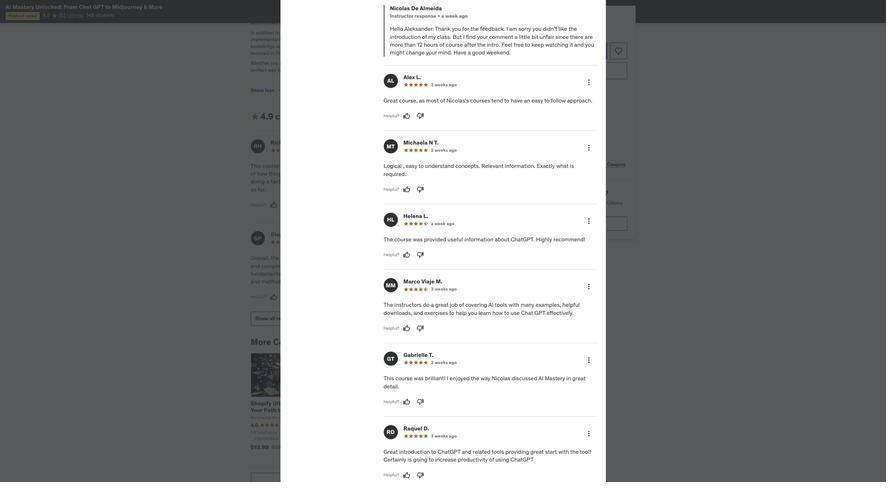Task type: describe. For each thing, give the bounding box(es) containing it.
n
[[429, 139, 433, 146]]

this course was brilliant! i enjoyed the way nicolas discussed ai mastery in great detail.
[[384, 375, 586, 390]]

ai inside "the instructors do a great job of covering ai tools with many examples, helpful downloads, and exercises to help you learn how to use chat gpt effectively."
[[489, 302, 494, 309]]

7.5 total hours
[[251, 430, 278, 436]]

0 vertical spatial intermediate
[[389, 430, 413, 436]]

information inside nice information is presented how to ask to chatgpt so we get exact solution which we require without wasting time
[[393, 162, 422, 169]]

solid
[[266, 0, 277, 5]]

introduction inside hello aleksander. thank you for the feedback. i am sorry you didn't like the introduction of my class.  but i find your comment a little bit unfair since there are more than 12 hours of course after the intro. feel free to keep watching it and you might change your mind. have a good weekend.
[[390, 33, 421, 40]]

tv
[[585, 130, 591, 136]]

explaining
[[310, 178, 336, 185]]

was for brilliant!
[[414, 375, 424, 382]]

mark review by helena l. as unhelpful image
[[417, 252, 424, 259]]

digital
[[347, 13, 361, 19]]

1 vertical spatial information
[[465, 236, 494, 243]]

2 weeks ago for michaela n t.
[[431, 148, 457, 153]]

the up find
[[471, 25, 479, 32]]

share
[[456, 36, 468, 43]]

share
[[526, 161, 539, 168]]

of left 'user-'
[[311, 0, 315, 5]]

of right range
[[308, 6, 313, 12]]

like
[[559, 25, 568, 32]]

great course, as most of nicolas's courses tend to have an easy to follow approach.
[[384, 97, 593, 104]]

2 for l.
[[431, 82, 434, 87]]

of up 'gift this course'
[[560, 149, 564, 156]]

0 vertical spatial chatgpt
[[438, 449, 461, 456]]

the inside the overall, the explanation is exceptionally clear and comprehensive. the course covers fundamental topics, outlining key approaches and methods for enhancing outcomes.
[[271, 255, 279, 262]]

all inside show all reviews button
[[270, 316, 275, 322]]

without
[[400, 178, 419, 185]]

0 horizontal spatial ai
[[6, 3, 11, 10]]

e- inside shopify ultimate course: your path to e-commerce success
[[285, 407, 291, 414]]

1 vertical spatial from
[[343, 43, 353, 50]]

0 horizontal spatial are
[[280, 60, 287, 66]]

courses inside training 2 or more people? get your team access to 25,000+ top udemy courses anytime, anywhere.
[[524, 207, 542, 213]]

your inside training 2 or more people? get your team access to 25,000+ top udemy courses anytime, anywhere.
[[533, 200, 543, 207]]

gift
[[548, 161, 557, 168]]

most
[[426, 97, 439, 104]]

show less
[[251, 87, 275, 94]]

a right the with
[[262, 0, 265, 5]]

3 weeks ago for marco viaje m.
[[431, 287, 457, 292]]

using inside great introduction to chatgpt and related tools providing great start with the tool! certainly is going to increase productivity of using chatgpt
[[496, 457, 510, 464]]

left
[[547, 30, 555, 36]]

1 horizontal spatial web
[[454, 29, 463, 36]]

chatgpt
[[380, 170, 400, 177]]

with down the solid
[[268, 6, 278, 12]]

de inside nicolas de almeida instructor response • a week ago
[[412, 5, 419, 12]]

was for provided
[[413, 236, 423, 243]]

perfect
[[251, 67, 267, 73]]

skills
[[452, 43, 464, 50]]

course down completion
[[568, 161, 584, 168]]

2 weeks ago for alex l.
[[431, 82, 457, 87]]

0 horizontal spatial mastery
[[12, 3, 34, 10]]

to right exercises
[[450, 310, 455, 317]]

course up richard h.
[[275, 111, 303, 122]]

the inside "the instructors do a great job of covering ai tools with many examples, helpful downloads, and exercises to help you learn how to use chat gpt effectively."
[[384, 302, 393, 309]]

refine
[[418, 60, 431, 66]]

2 vertical spatial from
[[296, 67, 306, 73]]

weeks for alex l.
[[435, 82, 448, 87]]

helena
[[404, 213, 422, 220]]

helpful? for the instructors do a great job of covering ai tools with many examples, helpful downloads, and exercises to help you learn how to use chat gpt effectively.
[[384, 326, 400, 331]]

certificate of completion
[[535, 149, 590, 156]]

and up around
[[349, 36, 357, 43]]

8
[[366, 430, 369, 436]]

i right solutions, on the right of page
[[484, 0, 486, 5]]

nicolas down your
[[251, 416, 265, 421]]

mark review by helena l. as helpful image
[[404, 252, 411, 259]]

highly
[[537, 236, 553, 243]]

try udemy business
[[552, 221, 599, 227]]

1 horizontal spatial also
[[343, 29, 352, 36]]

designer,
[[311, 29, 331, 36]]

additional actions for review by gabrielle t. image
[[585, 357, 594, 365]]

my inside this course has enlightened my understanding of how things work using ai. the speaker is doing a fantastic job of explaining this course so far.
[[323, 162, 330, 169]]

hello
[[390, 25, 403, 32]]

you up the bit
[[533, 25, 542, 32]]

mark review by nadi m. as unhelpful image
[[414, 278, 421, 285]]

ago for nadi m.
[[446, 240, 454, 245]]

to inside button
[[563, 47, 569, 54]]

ux/ui down but
[[296, 36, 310, 43]]

and up starting
[[304, 50, 312, 56]]

michaela n t.
[[404, 139, 439, 146]]

the down excited
[[444, 43, 451, 50]]

e- inside 'mastering e-commerce: the ultimate course'
[[364, 400, 370, 407]]

of down class.
[[440, 41, 445, 48]]

of up 12
[[422, 33, 427, 40]]

2 design, from the left
[[373, 60, 389, 66]]

0 horizontal spatial m.
[[414, 231, 421, 238]]

for inside with a solid understanding of user-centered design and a commitment to finding results-driven solutions, i have worked with a wide range of clients, from startups to large corporations. my expertise in ux/ui design principles, combined with my experience in digital marketing, allows me to create designs that not only look aesthetically pleasing but also generate business results. in addition to my work as a designer, i am also a passionate teacher and have been teaching web implementation and ux/ui design concepts and techniques for several years. i am excited to share my knowledge and experience with students from around the world and help them develop the skills they need to succeed in this exciting and ever-evolving field. whether you are just starting out in web design, ux/ui design, or looking to refine your skills, my courses are the perfect way to learn from an experienced professional and improve your design abilities.
[[384, 36, 390, 43]]

or inside with a solid understanding of user-centered design and a commitment to finding results-driven solutions, i have worked with a wide range of clients, from startups to large corporations. my expertise in ux/ui design principles, combined with my experience in digital marketing, allows me to create designs that not only look aesthetically pleasing but also generate business results. in addition to my work as a designer, i am also a passionate teacher and have been teaching web implementation and ux/ui design concepts and techniques for several years. i am excited to share my knowledge and experience with students from around the world and help them develop the skills they need to succeed in this exciting and ever-evolving field. whether you are just starting out in web design, ux/ui design, or looking to refine your skills, my courses are the perfect way to learn from an experienced professional and improve your design abilities.
[[390, 60, 394, 66]]

with inside great introduction to chatgpt and related tools providing great start with the tool! certainly is going to increase productivity of using chatgpt
[[559, 449, 570, 456]]

a down but
[[307, 29, 310, 36]]

to up my
[[408, 0, 412, 5]]

my down clients,
[[309, 13, 315, 19]]

clear
[[351, 255, 364, 262]]

0 horizontal spatial am
[[335, 29, 342, 36]]

course inside hello aleksander. thank you for the feedback. i am sorry you didn't like the introduction of my class.  but i find your comment a little bit unfair since there are more than 12 hours of course after the intro. feel free to keep watching it and you might change your mind. have a good weekend.
[[446, 41, 463, 48]]

design up startups
[[349, 0, 364, 5]]

the up good
[[478, 41, 486, 48]]

36 lectures intermediate
[[254, 430, 303, 442]]

mark review by raquel d. as unhelpful image
[[417, 473, 424, 480]]

mark review by marco viaje m. as helpful image
[[404, 325, 411, 332]]

to right perfect
[[278, 67, 282, 73]]

148 students
[[86, 12, 115, 19]]

1 horizontal spatial as
[[419, 97, 425, 104]]

ux/ui down driven
[[445, 6, 459, 12]]

to right need
[[488, 43, 492, 50]]

with up ever-
[[311, 43, 321, 50]]

show less button
[[251, 83, 282, 98]]

more inside hello aleksander. thank you for the feedback. i am sorry you didn't like the introduction of my class.  but i find your comment a little bit unfair since there are more than 12 hours of course after the intro. feel free to keep watching it and you might change your mind. have a good weekend.
[[390, 41, 403, 48]]

1 vertical spatial t.
[[429, 352, 434, 359]]

a left wide
[[279, 6, 282, 12]]

rd
[[387, 429, 395, 436]]

tools inside "the instructors do a great job of covering ai tools with many examples, helpful downloads, and exercises to help you learn how to use chat gpt effectively."
[[495, 302, 508, 309]]

rated
[[26, 13, 37, 19]]

design down designer,
[[312, 36, 326, 43]]

and down several
[[393, 43, 401, 50]]

to right going
[[429, 457, 434, 464]]

of up 'doing' in the left top of the page
[[251, 170, 256, 177]]

my inside hello aleksander. thank you for the feedback. i am sorry you didn't like the introduction of my class.  but i find your comment a little bit unfair since there are more than 12 hours of course after the intro. feel free to keep watching it and you might change your mind. have a good weekend.
[[429, 33, 436, 40]]

you up but
[[452, 25, 461, 32]]

helpful? for great introduction to chatgpt and related tools providing great start with the tool! certainly is going to increase productivity of using chatgpt
[[384, 473, 400, 478]]

0 vertical spatial gpt
[[93, 3, 104, 10]]

course inside this course is truly amazing and comes highly recommended for all levels of learners.
[[392, 255, 409, 262]]

fundamental
[[251, 270, 283, 278]]

your down looking
[[399, 67, 409, 73]]

additional actions for review by helena l. image
[[585, 217, 594, 226]]

ago inside nicolas de almeida instructor response • a week ago
[[459, 13, 468, 19]]

3 weeks ago for raquel d.
[[431, 434, 457, 439]]

success
[[251, 414, 273, 421]]

so inside this course has enlightened my understanding of how things work using ai. the speaker is doing a fantastic job of explaining this course so far.
[[251, 186, 257, 193]]

speaker
[[333, 170, 353, 177]]

wide
[[283, 6, 293, 12]]

nicolas inside this course was brilliant! i enjoyed the way nicolas discussed ai mastery in great detail.
[[492, 375, 511, 382]]

1 vertical spatial xsmall image
[[524, 130, 530, 137]]

help inside with a solid understanding of user-centered design and a commitment to finding results-driven solutions, i have worked with a wide range of clients, from startups to large corporations. my expertise in ux/ui design principles, combined with my experience in digital marketing, allows me to create designs that not only look aesthetically pleasing but also generate business results. in addition to my work as a designer, i am also a passionate teacher and have been teaching web implementation and ux/ui design concepts and techniques for several years. i am excited to share my knowledge and experience with students from around the world and help them develop the skills they need to succeed in this exciting and ever-evolving field. whether you are just starting out in web design, ux/ui design, or looking to refine your skills, my courses are the perfect way to learn from an experienced professional and improve your design abilities.
[[402, 43, 412, 50]]

show for show less
[[251, 87, 264, 94]]

things
[[269, 170, 285, 177]]

my down the pleasing
[[281, 29, 288, 36]]

hl
[[387, 216, 395, 224]]

work inside this course has enlightened my understanding of how things work using ai. the speaker is doing a fantastic job of explaining this course so far.
[[286, 170, 298, 177]]

almeida inside nicolas de almeida instructor response • a week ago
[[420, 5, 442, 12]]

using inside this course has enlightened my understanding of how things work using ai. the speaker is doing a fantastic job of explaining this course so far.
[[300, 170, 314, 177]]

viaje
[[422, 278, 435, 285]]

all inside this course is truly amazing and comes highly recommended for all levels of learners.
[[427, 263, 433, 270]]

1 vertical spatial have
[[409, 29, 420, 36]]

1 vertical spatial web
[[330, 60, 339, 66]]

to up implementation
[[275, 29, 280, 36]]

the inside the overall, the explanation is exceptionally clear and comprehensive. the course covers fundamental topics, outlining key approaches and methods for enhancing outcomes.
[[303, 263, 312, 270]]

less
[[265, 87, 275, 94]]

design:
[[464, 400, 485, 407]]

am inside hello aleksander. thank you for the feedback. i am sorry you didn't like the introduction of my class.  but i find your comment a little bit unfair since there are more than 12 hours of course after the intro. feel free to keep watching it and you might change your mind. have a good weekend.
[[510, 25, 518, 32]]

helpful? for overall, the explanation is exceptionally clear and comprehensive. the course covers fundamental topics, outlining key approaches and methods for enhancing outcomes.
[[251, 295, 267, 300]]

for inside this course is truly amazing and comes highly recommended for all levels of learners.
[[418, 263, 425, 270]]

this for this course was brilliant! i enjoyed the way nicolas discussed ai mastery in great detail.
[[384, 375, 394, 382]]

0 vertical spatial have
[[487, 0, 497, 5]]

help inside "the instructors do a great job of covering ai tools with many examples, helpful downloads, and exercises to help you learn how to use chat gpt effectively."
[[456, 310, 467, 317]]

anywhere.
[[563, 207, 585, 213]]

1 vertical spatial week
[[435, 221, 446, 227]]

marco viaje m.
[[404, 278, 443, 285]]

results.
[[360, 20, 377, 26]]

that
[[449, 13, 458, 19]]

job inside "the instructors do a great job of covering ai tools with many examples, helpful downloads, and exercises to help you learn how to use chat gpt effectively."
[[450, 302, 458, 309]]

0 vertical spatial also
[[308, 20, 317, 26]]

ago for michaela n t.
[[449, 148, 457, 153]]

of right 'most'
[[441, 97, 445, 104]]

1 design, from the left
[[340, 60, 356, 66]]

course up things
[[263, 162, 280, 169]]

0 vertical spatial from
[[331, 6, 341, 12]]

a up provided
[[431, 221, 434, 227]]

weekend.
[[487, 49, 511, 56]]

1 we from the left
[[409, 170, 416, 177]]

certificate
[[535, 149, 559, 156]]

lectures for 36 lectures intermediate
[[287, 430, 303, 436]]

mastery inside this course was brilliant! i enjoyed the way nicolas discussed ai mastery in great detail.
[[545, 375, 566, 382]]

1 horizontal spatial am
[[425, 36, 432, 43]]

with a solid understanding of user-centered design and a commitment to finding results-driven solutions, i have worked with a wide range of clients, from startups to large corporations. my expertise in ux/ui design principles, combined with my experience in digital marketing, allows me to create designs that not only look aesthetically pleasing but also generate business results. in addition to my work as a designer, i am also a passionate teacher and have been teaching web implementation and ux/ui design concepts and techniques for several years. i am excited to share my knowledge and experience with students from around the world and help them develop the skills they need to succeed in this exciting and ever-evolving field. whether you are just starting out in web design, ux/ui design, or looking to refine your skills, my courses are the perfect way to learn from an experienced professional and improve your design abilities.
[[251, 0, 498, 73]]

a up free
[[515, 33, 518, 40]]

0 vertical spatial more
[[149, 3, 162, 10]]

your up need
[[477, 33, 488, 40]]

ever-
[[313, 50, 324, 56]]

marco
[[404, 278, 421, 285]]

raquel
[[404, 426, 423, 433]]

your up refine
[[426, 49, 437, 56]]

to right me on the top left of the page
[[410, 13, 414, 19]]

weeks for kristina s.
[[431, 148, 445, 153]]

to left follow
[[545, 97, 550, 104]]

nicolas right "by"
[[320, 337, 350, 348]]

to right ask
[[485, 162, 490, 169]]

learn inside "the instructors do a great job of covering ai tools with many examples, helpful downloads, and exercises to help you learn how to use chat gpt effectively."
[[479, 310, 492, 317]]

0 vertical spatial students
[[95, 12, 115, 19]]

al
[[388, 77, 394, 84]]

your up abilities.
[[432, 60, 442, 66]]

providing
[[506, 449, 530, 456]]

this right the at
[[562, 30, 570, 36]]

about
[[495, 236, 510, 243]]

presented
[[429, 162, 455, 169]]

and down 'fundamental'
[[251, 278, 260, 285]]

a inside this course has enlightened my understanding of how things work using ai. the speaker is doing a fantastic job of explaining this course so far.
[[266, 178, 269, 185]]

my down have
[[457, 60, 463, 66]]

concepts.
[[456, 163, 480, 170]]

ai.
[[315, 170, 321, 177]]

mark review by raquel d. as helpful image
[[404, 473, 411, 480]]

levels
[[434, 263, 448, 270]]

field.
[[344, 50, 355, 56]]

and up exciting
[[287, 36, 295, 43]]

and left tv
[[575, 130, 584, 136]]

almeida down the path
[[272, 416, 288, 421]]

h.
[[293, 139, 299, 146]]

world
[[379, 43, 391, 50]]

kristina
[[400, 139, 421, 146]]

ratings)
[[67, 12, 84, 19]]

design up alex l. at the left of page
[[410, 67, 425, 73]]

and up large at top left
[[365, 0, 373, 5]]

outlining
[[302, 270, 324, 278]]

mark review by marco viaje m. as unhelpful image
[[417, 325, 424, 332]]

1 vertical spatial udemy
[[560, 221, 577, 227]]

an inside with a solid understanding of user-centered design and a commitment to finding results-driven solutions, i have worked with a wide range of clients, from startups to large corporations. my expertise in ux/ui design principles, combined with my experience in digital marketing, allows me to create designs that not only look aesthetically pleasing but also generate business results. in addition to my work as a designer, i am also a passionate teacher and have been teaching web implementation and ux/ui design concepts and techniques for several years. i am excited to share my knowledge and experience with students from around the world and help them develop the skills they need to succeed in this exciting and ever-evolving field. whether you are just starting out in web design, ux/ui design, or looking to refine your skills, my courses are the perfect way to learn from an experienced professional and improve your design abilities.
[[307, 67, 313, 73]]

and left improve
[[371, 67, 379, 73]]

detail.
[[384, 383, 399, 390]]

1 horizontal spatial t.
[[435, 139, 439, 146]]

apply coupon button
[[591, 158, 628, 172]]

includes:
[[556, 99, 581, 106]]

total for $13.99
[[257, 430, 266, 436]]

a down business
[[353, 29, 356, 36]]

2 horizontal spatial have
[[511, 97, 523, 104]]

this for this course includes:
[[524, 99, 535, 106]]

intermediate inside 36 lectures intermediate
[[254, 436, 279, 442]]

4.9 for 4.9 course rating
[[261, 111, 274, 122]]

udemy inside training 2 or more people? get your team access to 25,000+ top udemy courses anytime, anywhere.
[[608, 200, 623, 207]]

i down been
[[423, 36, 424, 43]]

for inside the overall, the explanation is exceptionally clear and comprehensive. the course covers fundamental topics, outlining key approaches and methods for enhancing outcomes.
[[285, 278, 292, 285]]

of down enlightened
[[303, 178, 308, 185]]

understanding inside with a solid understanding of user-centered design and a commitment to finding results-driven solutions, i have worked with a wide range of clients, from startups to large corporations. my expertise in ux/ui design principles, combined with my experience in digital marketing, allows me to create designs that not only look aesthetically pleasing but also generate business results. in addition to my work as a designer, i am also a passionate teacher and have been teaching web implementation and ux/ui design concepts and techniques for several years. i am excited to share my knowledge and experience with students from around the world and help them develop the skills they need to succeed in this exciting and ever-evolving field. whether you are just starting out in web design, ux/ui design, or looking to refine your skills, my courses are the perfect way to learn from an experienced professional and improve your design abilities.
[[278, 0, 310, 5]]

exciting
[[285, 50, 302, 56]]

the down techniques
[[371, 43, 378, 50]]

1 horizontal spatial more
[[251, 337, 271, 348]]

the down weekend.
[[491, 60, 498, 66]]

you right cart
[[586, 41, 595, 48]]

to up which
[[468, 162, 473, 169]]

and down implementation
[[276, 43, 285, 50]]

to right tend
[[505, 97, 510, 104]]

require
[[380, 178, 398, 185]]

additional actions for review by alex l. image
[[585, 78, 594, 87]]

nadi
[[400, 231, 413, 238]]

techniques
[[359, 36, 383, 43]]

course down 30-
[[537, 99, 555, 106]]

this inside with a solid understanding of user-centered design and a commitment to finding results-driven solutions, i have worked with a wide range of clients, from startups to large corporations. my expertise in ux/ui design principles, combined with my experience in digital marketing, allows me to create designs that not only look aesthetically pleasing but also generate business results. in addition to my work as a designer, i am also a passionate teacher and have been teaching web implementation and ux/ui design concepts and techniques for several years. i am excited to share my knowledge and experience with students from around the world and help them develop the skills they need to succeed in this exciting and ever-evolving field. whether you are just starting out in web design, ux/ui design, or looking to refine your skills, my courses are the perfect way to learn from an experienced professional and improve your design abilities.
[[276, 50, 284, 56]]

with up but
[[298, 13, 307, 19]]

weeks for marco viaje m.
[[435, 287, 448, 292]]

2 for s.
[[428, 148, 430, 153]]

a week ago
[[431, 221, 455, 227]]

i right but
[[464, 33, 465, 40]]

add to cart
[[551, 47, 581, 54]]

to left use on the right bottom of the page
[[505, 310, 510, 317]]

1 horizontal spatial are
[[483, 60, 490, 66]]

ultimate inside 'mastering e-commerce: the ultimate course'
[[335, 407, 359, 414]]

my up they at the right of the page
[[470, 36, 476, 43]]

understand
[[425, 163, 454, 170]]

reviews
[[276, 316, 295, 322]]

are inside hello aleksander. thank you for the feedback. i am sorry you didn't like the introduction of my class.  but i find your comment a little bit unfair since there are more than 12 hours of course after the intro. feel free to keep watching it and you might change your mind. have a good weekend.
[[585, 33, 593, 40]]

solutions,
[[462, 0, 483, 5]]

i up "concepts"
[[332, 29, 334, 36]]

a inside "the instructors do a great job of covering ai tools with many examples, helpful downloads, and exercises to help you learn how to use chat gpt effectively."
[[431, 302, 434, 309]]

0 vertical spatial easy
[[532, 97, 544, 104]]

passionate
[[357, 29, 381, 36]]

the inside this course was brilliant! i enjoyed the way nicolas discussed ai mastery in great detail.
[[471, 375, 480, 382]]

in
[[251, 29, 255, 36]]

course down speaker
[[348, 178, 365, 185]]

a up large at top left
[[375, 0, 377, 5]]

0 horizontal spatial chat
[[79, 3, 92, 10]]

great inside "the instructors do a great job of covering ai tools with many examples, helpful downloads, and exercises to help you learn how to use chat gpt effectively."
[[436, 302, 449, 309]]

2 weeks ago for kristina s.
[[428, 148, 454, 153]]

to inside training 2 or more people? get your team access to 25,000+ top udemy courses anytime, anywhere.
[[573, 200, 577, 207]]

to left large at top left
[[362, 6, 366, 12]]

alex l.
[[404, 74, 421, 81]]

cart
[[570, 47, 581, 54]]

kristina s.
[[400, 139, 428, 146]]

more courses by nicolas de almeida
[[251, 337, 398, 348]]

almeida down complete
[[441, 416, 457, 421]]

ux/ui up professional
[[357, 60, 371, 66]]

is inside the overall, the explanation is exceptionally clear and comprehensive. the course covers fundamental topics, outlining key approaches and methods for enhancing outcomes.
[[311, 255, 316, 262]]

course right nm
[[395, 236, 412, 243]]

mark review by gabrielle t. as unhelpful image
[[417, 399, 424, 406]]

to left refine
[[413, 60, 417, 66]]

0 horizontal spatial experience
[[286, 43, 310, 50]]

nadi m.
[[400, 231, 421, 238]]

helena l.
[[404, 213, 428, 220]]

hours for shopify ultimate course: your path to e-commerce success
[[267, 430, 278, 436]]

nicolas inside nicolas de almeida instructor response • a week ago
[[390, 5, 410, 12]]



Task type: locate. For each thing, give the bounding box(es) containing it.
xsmall image
[[276, 88, 282, 93], [524, 130, 530, 137]]

chat
[[79, 3, 92, 10], [522, 310, 534, 317]]

0 vertical spatial show
[[251, 87, 264, 94]]

0 vertical spatial information
[[393, 162, 422, 169]]

0 vertical spatial xsmall image
[[276, 88, 282, 93]]

udemy right top
[[608, 200, 623, 207]]

is up 'outlining'
[[311, 255, 316, 262]]

1 vertical spatial m.
[[436, 278, 443, 285]]

1 horizontal spatial all
[[427, 263, 433, 270]]

how up 'doing' in the left top of the page
[[257, 170, 268, 177]]

is inside logical , easy to understand concepts. relevant information. exactly what is required.
[[570, 163, 575, 170]]

1 horizontal spatial mastery
[[545, 375, 566, 382]]

additional actions for review by michaela n t. image
[[585, 144, 594, 152]]

ai inside this course was brilliant! i enjoyed the way nicolas discussed ai mastery in great detail.
[[539, 375, 544, 382]]

0 horizontal spatial also
[[308, 20, 317, 26]]

you inside with a solid understanding of user-centered design and a commitment to finding results-driven solutions, i have worked with a wide range of clients, from startups to large corporations. my expertise in ux/ui design principles, combined with my experience in digital marketing, allows me to create designs that not only look aesthetically pleasing but also generate business results. in addition to my work as a designer, i am also a passionate teacher and have been teaching web implementation and ux/ui design concepts and techniques for several years. i am excited to share my knowledge and experience with students from around the world and help them develop the skills they need to succeed in this exciting and ever-evolving field. whether you are just starting out in web design, ux/ui design, or looking to refine your skills, my courses are the perfect way to learn from an experienced professional and improve your design abilities.
[[271, 60, 279, 66]]

job inside this course has enlightened my understanding of how things work using ai. the speaker is doing a fantastic job of explaining this course so far.
[[294, 178, 302, 185]]

4.9 for 4.9
[[43, 12, 50, 19]]

tools inside great introduction to chatgpt and related tools providing great start with the tool! certainly is going to increase productivity of using chatgpt
[[492, 449, 505, 456]]

great introduction to chatgpt and related tools providing great start with the tool! certainly is going to increase productivity of using chatgpt
[[384, 449, 592, 464]]

ago for kristina s.
[[446, 148, 454, 153]]

also right but
[[308, 20, 317, 26]]

back
[[575, 85, 585, 90]]

2 nicolas de almeida from the left
[[420, 416, 457, 421]]

instructor
[[390, 13, 414, 19]]

36
[[281, 430, 286, 436]]

1 great from the top
[[384, 97, 398, 104]]

1 vertical spatial great
[[573, 375, 586, 382]]

this inside "gift this course" link
[[558, 161, 567, 168]]

1 vertical spatial chatgpt
[[511, 457, 534, 464]]

and down overall,
[[251, 263, 260, 270]]

training
[[524, 189, 550, 197]]

michaela
[[404, 139, 428, 146]]

of left covering
[[460, 302, 464, 309]]

0 vertical spatial all
[[427, 263, 433, 270]]

course inside this course was brilliant! i enjoyed the way nicolas discussed ai mastery in great detail.
[[396, 375, 413, 382]]

2 weeks ago for gabrielle t.
[[431, 360, 457, 366]]

1 horizontal spatial nicolas de almeida
[[420, 416, 457, 421]]

helpful? for this course has enlightened my understanding of how things work using ai. the speaker is doing a fantastic job of explaining this course so far.
[[251, 202, 267, 208]]

1 vertical spatial using
[[496, 457, 510, 464]]

beginner's
[[420, 407, 449, 414]]

2 for n
[[431, 148, 434, 153]]

0 horizontal spatial students
[[95, 12, 115, 19]]

this for this course has enlightened my understanding of how things work using ai. the speaker is doing a fantastic job of explaining this course so far.
[[251, 162, 261, 169]]

highest
[[8, 13, 25, 19]]

0 vertical spatial or
[[390, 60, 394, 66]]

great inside this course was brilliant! i enjoyed the way nicolas discussed ai mastery in great detail.
[[573, 375, 586, 382]]

0 horizontal spatial gpt
[[93, 3, 104, 10]]

the up explaining
[[322, 170, 332, 177]]

1 vertical spatial chat
[[522, 310, 534, 317]]

0 vertical spatial l.
[[416, 74, 421, 81]]

this up 'detail.'
[[384, 375, 394, 382]]

2 horizontal spatial ai
[[539, 375, 544, 382]]

1 vertical spatial courses
[[471, 97, 491, 104]]

nicolas de almeida for path
[[251, 416, 288, 421]]

courses left tend
[[471, 97, 491, 104]]

and up several
[[400, 29, 408, 36]]

1 vertical spatial help
[[456, 310, 467, 317]]

brilliant!
[[425, 375, 446, 382]]

0 vertical spatial courses
[[464, 60, 482, 66]]

1 vertical spatial great
[[384, 449, 398, 456]]

design,
[[340, 60, 356, 66], [373, 60, 389, 66]]

and inside "the instructors do a great job of covering ai tools with many examples, helpful downloads, and exercises to help you learn how to use chat gpt effectively."
[[414, 310, 423, 317]]

4.9 course rating
[[261, 111, 329, 122]]

weeks for nadi m.
[[431, 240, 445, 245]]

all
[[427, 263, 433, 270], [270, 316, 275, 322]]

mark review by kristina s. as unhelpful image
[[414, 194, 421, 201]]

0 horizontal spatial or
[[390, 60, 394, 66]]

1 vertical spatial 4.9
[[261, 111, 274, 122]]

2 for m.
[[428, 240, 430, 245]]

mastery right the discussed
[[545, 375, 566, 382]]

hours inside hello aleksander. thank you for the feedback. i am sorry you didn't like the introduction of my class.  but i find your comment a little bit unfair since there are more than 12 hours of course after the intro. feel free to keep watching it and you might change your mind. have a good weekend.
[[424, 41, 439, 48]]

0 vertical spatial week
[[446, 13, 458, 19]]

is inside nice information is presented how to ask to chatgpt so we get exact solution which we require without wasting time
[[424, 162, 428, 169]]

i left enjoyed
[[447, 375, 449, 382]]

1 horizontal spatial total
[[423, 430, 432, 436]]

course up recommended
[[392, 255, 409, 262]]

weeks for gabrielle t.
[[435, 360, 448, 366]]

the inside 'mastering e-commerce: the ultimate course'
[[401, 400, 411, 407]]

mark review by stephanie p. as helpful image
[[271, 294, 278, 301]]

xsmall image inside show less button
[[276, 88, 282, 93]]

4.0
[[251, 423, 258, 429]]

0 vertical spatial using
[[300, 170, 314, 177]]

mark review by michaela n t. as unhelpful image
[[417, 186, 424, 193]]

0 horizontal spatial have
[[409, 29, 420, 36]]

of inside great introduction to chatgpt and related tools providing great start with the tool! certainly is going to increase productivity of using chatgpt
[[490, 457, 495, 464]]

courses inside with a solid understanding of user-centered design and a commitment to finding results-driven solutions, i have worked with a wide range of clients, from startups to large corporations. my expertise in ux/ui design principles, combined with my experience in digital marketing, allows me to create designs that not only look aesthetically pleasing but also generate business results. in addition to my work as a designer, i am also a passionate teacher and have been teaching web implementation and ux/ui design concepts and techniques for several years. i am excited to share my knowledge and experience with students from around the world and help them develop the skills they need to succeed in this exciting and ever-evolving field. whether you are just starting out in web design, ux/ui design, or looking to refine your skills, my courses are the perfect way to learn from an experienced professional and improve your design abilities.
[[464, 60, 482, 66]]

ai mastery unlocked: from chat gpt to midjourney & more
[[6, 3, 162, 10]]

gpt inside "the instructors do a great job of covering ai tools with many examples, helpful downloads, and exercises to help you learn how to use chat gpt effectively."
[[535, 310, 546, 317]]

from
[[331, 6, 341, 12], [343, 43, 353, 50], [296, 67, 306, 73]]

many
[[521, 302, 535, 309]]

how inside this course has enlightened my understanding of how things work using ai. the speaker is doing a fantastic job of explaining this course so far.
[[257, 170, 268, 177]]

mark review by michaela n t. as helpful image
[[404, 186, 411, 193]]

2 3 weeks ago from the top
[[431, 434, 457, 439]]

1 vertical spatial learn
[[479, 310, 492, 317]]

mark review by alex l. as unhelpful image
[[417, 113, 424, 120]]

to left it
[[563, 47, 569, 54]]

intermediate down 7.5 total hours
[[254, 436, 279, 442]]

1 horizontal spatial or
[[557, 189, 564, 197]]

1 horizontal spatial using
[[496, 457, 510, 464]]

mastering
[[335, 400, 363, 407]]

to up "skills"
[[450, 36, 455, 43]]

1 vertical spatial way
[[481, 375, 491, 382]]

and inside this course is truly amazing and comes highly recommended for all levels of learners.
[[451, 255, 461, 262]]

great down additional actions for review by gabrielle t. image
[[573, 375, 586, 382]]

this inside this course was brilliant! i enjoyed the way nicolas discussed ai mastery in great detail.
[[384, 375, 394, 382]]

2 we from the left
[[480, 170, 487, 177]]

chat inside "the instructors do a great job of covering ai tools with many examples, helpful downloads, and exercises to help you learn how to use chat gpt effectively."
[[522, 310, 534, 317]]

1 vertical spatial introduction
[[400, 449, 430, 456]]

nicolas
[[390, 5, 410, 12], [320, 337, 350, 348], [492, 375, 511, 382], [251, 416, 265, 421], [420, 416, 434, 421]]

course
[[360, 407, 379, 414]]

to down $14.99 $59.99
[[432, 449, 437, 456]]

are down good
[[483, 60, 490, 66]]

have up the years.
[[409, 29, 420, 36]]

ago for gabrielle t.
[[449, 360, 457, 366]]

0 horizontal spatial learn
[[283, 67, 295, 73]]

nicolas de almeida for beginner's
[[420, 416, 457, 421]]

to right the path
[[278, 407, 284, 414]]

to inside shopify ultimate course: your path to e-commerce success
[[278, 407, 284, 414]]

ultimate inside shopify ultimate course: your path to e-commerce success
[[273, 400, 296, 407]]

learn inside with a solid understanding of user-centered design and a commitment to finding results-driven solutions, i have worked with a wide range of clients, from startups to large corporations. my expertise in ux/ui design principles, combined with my experience in digital marketing, allows me to create designs that not only look aesthetically pleasing but also generate business results. in addition to my work as a designer, i am also a passionate teacher and have been teaching web implementation and ux/ui design concepts and techniques for several years. i am excited to share my knowledge and experience with students from around the world and help them develop the skills they need to succeed in this exciting and ever-evolving field. whether you are just starting out in web design, ux/ui design, or looking to refine your skills, my courses are the perfect way to learn from an experienced professional and improve your design abilities.
[[283, 67, 295, 73]]

amazing
[[429, 255, 450, 262]]

2 vertical spatial how
[[493, 310, 503, 317]]

complete
[[450, 407, 476, 414]]

$89.99
[[272, 445, 288, 451]]

raquel d.
[[404, 426, 430, 433]]

•
[[438, 13, 440, 19]]

feel
[[502, 41, 513, 48]]

2 days left at this price!
[[531, 30, 583, 36]]

introduction up going
[[400, 449, 430, 456]]

understanding up wide
[[278, 0, 310, 5]]

way inside with a solid understanding of user-centered design and a commitment to finding results-driven solutions, i have worked with a wide range of clients, from startups to large corporations. my expertise in ux/ui design principles, combined with my experience in digital marketing, allows me to create designs that not only look aesthetically pleasing but also generate business results. in addition to my work as a designer, i am also a passionate teacher and have been teaching web implementation and ux/ui design concepts and techniques for several years. i am excited to share my knowledge and experience with students from around the world and help them develop the skills they need to succeed in this exciting and ever-evolving field. whether you are just starting out in web design, ux/ui design, or looking to refine your skills, my courses are the perfect way to learn from an experienced professional and improve your design abilities.
[[268, 67, 277, 73]]

helpful? left "mark review by alex l. as helpful" icon
[[384, 113, 400, 119]]

feedback.
[[481, 25, 505, 32]]

2 total from the left
[[423, 430, 432, 436]]

medium image
[[251, 113, 259, 121]]

a down after
[[468, 49, 471, 56]]

so inside nice information is presented how to ask to chatgpt so we get exact solution which we require without wasting time
[[401, 170, 407, 177]]

help down covering
[[456, 310, 467, 317]]

0 vertical spatial learn
[[283, 67, 295, 73]]

was inside this course was brilliant! i enjoyed the way nicolas discussed ai mastery in great detail.
[[414, 375, 424, 382]]

weeks for michaela n t.
[[435, 148, 448, 153]]

we up without in the left of the page
[[409, 170, 416, 177]]

mark review by nadi m. as helpful image
[[400, 278, 407, 285]]

the up "there"
[[569, 25, 577, 32]]

1 vertical spatial or
[[557, 189, 564, 197]]

additional actions for review by marco viaje m. image
[[585, 283, 594, 291]]

as down but
[[301, 29, 306, 36]]

price!
[[571, 30, 583, 36]]

show left the less
[[251, 87, 264, 94]]

$14.99 $59.99
[[420, 438, 457, 446]]

0 horizontal spatial nicolas de almeida
[[251, 416, 288, 421]]

1 vertical spatial so
[[251, 186, 257, 193]]

great for great course, as most of nicolas's courses tend to have an easy to follow approach.
[[384, 97, 398, 104]]

helpful? for the course was  provided useful information about chatgpt. highly recommend!
[[384, 252, 400, 258]]

1 vertical spatial more
[[251, 337, 271, 348]]

this
[[562, 30, 570, 36], [276, 50, 284, 56], [558, 161, 567, 168], [337, 178, 346, 185]]

0 horizontal spatial ultimate
[[273, 400, 296, 407]]

how inside nice information is presented how to ask to chatgpt so we get exact solution which we require without wasting time
[[456, 162, 467, 169]]

lectures right 8
[[370, 430, 385, 436]]

0 horizontal spatial design,
[[340, 60, 356, 66]]

2 lectures from the left
[[370, 430, 385, 436]]

evolving
[[324, 50, 343, 56]]

great
[[384, 97, 398, 104], [384, 449, 398, 456]]

is left mark review by helena l. as unhelpful icon
[[411, 255, 415, 262]]

this up 'doing' in the left top of the page
[[251, 162, 261, 169]]

easy inside logical , easy to understand concepts. relevant information. exactly what is required.
[[406, 163, 418, 170]]

from down starting
[[296, 67, 306, 73]]

(82 ratings)
[[58, 12, 84, 19]]

a right 'doing' in the left top of the page
[[266, 178, 269, 185]]

show for show all reviews
[[255, 316, 269, 322]]

1 horizontal spatial way
[[481, 375, 491, 382]]

hello aleksander. thank you for the feedback. i am sorry you didn't like the introduction of my class.  but i find your comment a little bit unfair since there are more than 12 hours of course after the intro. feel free to keep watching it and you might change your mind. have a good weekend.
[[390, 25, 595, 56]]

is inside great introduction to chatgpt and related tools providing great start with the tool! certainly is going to increase productivity of using chatgpt
[[408, 457, 412, 464]]

essential ux/ui design: a beginner's complete handbook link
[[420, 400, 490, 421]]

1 vertical spatial tools
[[492, 449, 505, 456]]

i up comment
[[507, 25, 508, 32]]

great inside great introduction to chatgpt and related tools providing great start with the tool! certainly is going to increase productivity of using chatgpt
[[531, 449, 544, 456]]

little
[[519, 33, 531, 40]]

free
[[514, 41, 524, 48]]

to up 148 students at top
[[105, 3, 111, 10]]

3 for viaje
[[431, 287, 434, 292]]

the up downloads,
[[384, 302, 393, 309]]

nicolas up instructor
[[390, 5, 410, 12]]

nicolas up 4.4 at left
[[420, 416, 434, 421]]

1 vertical spatial 3 weeks ago
[[431, 434, 457, 439]]

not
[[459, 13, 467, 19]]

mobile
[[559, 130, 574, 136]]

or up improve
[[390, 60, 394, 66]]

1 vertical spatial intermediate
[[254, 436, 279, 442]]

7.5
[[251, 430, 256, 436]]

helpful? left mark review by stephanie p. as helpful icon
[[251, 295, 267, 300]]

logical
[[384, 163, 402, 170]]

enlightened
[[291, 162, 322, 169]]

4.9 right medium image
[[261, 111, 274, 122]]

the left nadi
[[384, 236, 393, 243]]

in inside this course was brilliant! i enjoyed the way nicolas discussed ai mastery in great detail.
[[567, 375, 571, 382]]

ago for raquel d.
[[449, 434, 457, 439]]

for inside hello aleksander. thank you for the feedback. i am sorry you didn't like the introduction of my class.  but i find your comment a little bit unfair since there are more than 12 hours of course after the intro. feel free to keep watching it and you might change your mind. have a good weekend.
[[463, 25, 470, 32]]

is inside this course has enlightened my understanding of how things work using ai. the speaker is doing a fantastic job of explaining this course so far.
[[355, 170, 359, 177]]

helpful? for this course was brilliant! i enjoyed the way nicolas discussed ai mastery in great detail.
[[384, 400, 400, 405]]

range
[[294, 6, 307, 12]]

useful
[[448, 236, 463, 243]]

course down but
[[446, 41, 463, 48]]

m. right nadi
[[414, 231, 421, 238]]

the inside great introduction to chatgpt and related tools providing great start with the tool! certainly is going to increase productivity of using chatgpt
[[571, 449, 579, 456]]

or inside training 2 or more people? get your team access to 25,000+ top udemy courses anytime, anywhere.
[[557, 189, 564, 197]]

comment
[[490, 33, 514, 40]]

1 vertical spatial ai
[[489, 302, 494, 309]]

create
[[416, 13, 430, 19]]

1 horizontal spatial gpt
[[535, 310, 546, 317]]

ks
[[384, 143, 391, 150]]

1 nicolas de almeida from the left
[[251, 416, 288, 421]]

lectures right 36
[[287, 430, 303, 436]]

what
[[557, 163, 569, 170]]

helpful? for great course, as most of nicolas's courses tend to have an easy to follow approach.
[[384, 113, 400, 119]]

0 vertical spatial great
[[384, 97, 398, 104]]

also down business
[[343, 29, 352, 36]]

0 horizontal spatial great
[[436, 302, 449, 309]]

helpful? left mark review by nadi m. as helpful icon
[[380, 279, 396, 284]]

but
[[300, 20, 307, 26]]

l.
[[416, 74, 421, 81], [424, 213, 428, 220]]

how inside "the instructors do a great job of covering ai tools with many examples, helpful downloads, and exercises to help you learn how to use chat gpt effectively."
[[493, 310, 503, 317]]

a inside nicolas de almeida instructor response • a week ago
[[442, 13, 445, 19]]

information up required.
[[393, 162, 422, 169]]

generate
[[319, 20, 338, 26]]

introduction inside great introduction to chatgpt and related tools providing great start with the tool! certainly is going to increase productivity of using chatgpt
[[400, 449, 430, 456]]

2 weeks ago for nadi m.
[[428, 240, 454, 245]]

ux/ui inside essential ux/ui design: a beginner's complete handbook
[[446, 400, 463, 407]]

0 vertical spatial as
[[301, 29, 306, 36]]

are left just
[[280, 60, 287, 66]]

2 for t.
[[431, 360, 434, 366]]

comprehensive.
[[262, 263, 302, 270]]

0 vertical spatial so
[[401, 170, 407, 177]]

learners.
[[456, 263, 478, 270]]

1 horizontal spatial l.
[[424, 213, 428, 220]]

so down ,
[[401, 170, 407, 177]]

more inside training 2 or more people? get your team access to 25,000+ top udemy courses anytime, anywhere.
[[565, 189, 582, 197]]

0 vertical spatial ai
[[6, 3, 11, 10]]

hours for essential ux/ui design: a beginner's complete handbook
[[433, 430, 444, 436]]

design down solutions, on the right of page
[[460, 6, 475, 12]]

nicolas de almeida link
[[320, 337, 398, 348]]

your
[[251, 407, 263, 414]]

0 horizontal spatial we
[[409, 170, 416, 177]]

mark review by richard h. as helpful image
[[271, 202, 278, 209]]

ago for helena l.
[[447, 221, 455, 227]]

covering
[[466, 302, 488, 309]]

3 for d.
[[431, 434, 434, 439]]

great for great introduction to chatgpt and related tools providing great start with the tool! certainly is going to increase productivity of using chatgpt
[[384, 449, 398, 456]]

this inside this course has enlightened my understanding of how things work using ai. the speaker is doing a fantastic job of explaining this course so far.
[[337, 178, 346, 185]]

information.
[[505, 163, 536, 170]]

1 total from the left
[[257, 430, 266, 436]]

1 horizontal spatial easy
[[532, 97, 544, 104]]

is inside this course is truly amazing and comes highly recommended for all levels of learners.
[[411, 255, 415, 262]]

of inside "the instructors do a great job of covering ai tools with many examples, helpful downloads, and exercises to help you learn how to use chat gpt effectively."
[[460, 302, 464, 309]]

of inside this course is truly amazing and comes highly recommended for all levels of learners.
[[450, 263, 455, 270]]

1 vertical spatial as
[[419, 97, 425, 104]]

lectures for 8 lectures
[[370, 430, 385, 436]]

additional actions for review by raquel d. image
[[585, 430, 594, 439]]

almeida up 'gt'
[[365, 337, 398, 348]]

use
[[511, 310, 520, 317]]

1 vertical spatial how
[[257, 170, 268, 177]]

to inside logical , easy to understand concepts. relevant information. exactly what is required.
[[419, 163, 424, 170]]

was right nadi
[[413, 236, 423, 243]]

2 horizontal spatial great
[[573, 375, 586, 382]]

2 vertical spatial courses
[[524, 207, 542, 213]]

1 horizontal spatial experience
[[316, 13, 341, 19]]

are right "there"
[[585, 33, 593, 40]]

2 great from the top
[[384, 449, 398, 456]]

mm
[[386, 282, 396, 289]]

helpful? down the require
[[384, 187, 400, 192]]

1 horizontal spatial chat
[[522, 310, 534, 317]]

0 vertical spatial great
[[436, 302, 449, 309]]

gpt
[[93, 3, 104, 10], [535, 310, 546, 317]]

worked
[[251, 6, 267, 12]]

course inside the overall, the explanation is exceptionally clear and comprehensive. the course covers fundamental topics, outlining key approaches and methods for enhancing outcomes.
[[314, 263, 331, 270]]

great inside great introduction to chatgpt and related tools providing great start with the tool! certainly is going to increase productivity of using chatgpt
[[384, 449, 398, 456]]

l. for alex l.
[[416, 74, 421, 81]]

1 horizontal spatial chatgpt
[[511, 457, 534, 464]]

1 horizontal spatial so
[[401, 170, 407, 177]]

keep
[[532, 41, 544, 48]]

stephanie p.
[[271, 231, 304, 238]]

week inside nicolas de almeida instructor response • a week ago
[[446, 13, 458, 19]]

0 vertical spatial t.
[[435, 139, 439, 146]]

1 3 weeks ago from the top
[[431, 287, 457, 292]]

mastery up highest rated
[[12, 3, 34, 10]]

user-
[[317, 0, 328, 5]]

essential ux/ui design: a beginner's complete handbook
[[420, 400, 490, 421]]

easy right ,
[[406, 163, 418, 170]]

course
[[446, 41, 463, 48], [537, 99, 555, 106], [275, 111, 303, 122], [568, 161, 584, 168], [263, 162, 280, 169], [348, 178, 365, 185], [395, 236, 412, 243], [392, 255, 409, 262], [314, 263, 331, 270], [396, 375, 413, 382]]

weeks for raquel d.
[[435, 434, 448, 439]]

web up share
[[454, 29, 463, 36]]

alarm image
[[524, 30, 530, 36]]

how left use on the right bottom of the page
[[493, 310, 503, 317]]

mark review by gabrielle t. as helpful image
[[404, 399, 411, 406]]

1 horizontal spatial lectures
[[370, 430, 385, 436]]

ago for alex l.
[[449, 82, 457, 87]]

a right 'do'
[[431, 302, 434, 309]]

0 vertical spatial job
[[294, 178, 302, 185]]

students inside with a solid understanding of user-centered design and a commitment to finding results-driven solutions, i have worked with a wide range of clients, from startups to large corporations. my expertise in ux/ui design principles, combined with my experience in digital marketing, allows me to create designs that not only look aesthetically pleasing but also generate business results. in addition to my work as a designer, i am also a passionate teacher and have been teaching web implementation and ux/ui design concepts and techniques for several years. i am excited to share my knowledge and experience with students from around the world and help them develop the skills they need to succeed in this exciting and ever-evolving field. whether you are just starting out in web design, ux/ui design, or looking to refine your skills, my courses are the perfect way to learn from an experienced professional and improve your design abilities.
[[322, 43, 341, 50]]

marketing,
[[362, 13, 386, 19]]

using down providing
[[496, 457, 510, 464]]

2 weeks ago
[[431, 82, 457, 87], [428, 148, 454, 153], [431, 148, 457, 153], [428, 240, 454, 245], [431, 360, 457, 366]]

work
[[289, 29, 300, 36], [286, 170, 298, 177]]

almeida up response
[[420, 5, 442, 12]]

1 horizontal spatial how
[[456, 162, 467, 169]]

enhancing
[[294, 278, 320, 285]]

and inside hello aleksander. thank you for the feedback. i am sorry you didn't like the introduction of my class.  but i find your comment a little bit unfair since there are more than 12 hours of course after the intro. feel free to keep watching it and you might change your mind. have a good weekend.
[[575, 41, 584, 48]]

nicolas de almeida instructor response • a week ago
[[390, 5, 468, 19]]

results-
[[430, 0, 447, 5]]

2 inside training 2 or more people? get your team access to 25,000+ top udemy courses anytime, anywhere.
[[552, 189, 556, 197]]

topics,
[[284, 270, 301, 278]]

1 horizontal spatial we
[[480, 170, 487, 177]]

1 horizontal spatial job
[[450, 302, 458, 309]]

work inside with a solid understanding of user-centered design and a commitment to finding results-driven solutions, i have worked with a wide range of clients, from startups to large corporations. my expertise in ux/ui design principles, combined with my experience in digital marketing, allows me to create designs that not only look aesthetically pleasing but also generate business results. in addition to my work as a designer, i am also a passionate teacher and have been teaching web implementation and ux/ui design concepts and techniques for several years. i am excited to share my knowledge and experience with students from around the world and help them develop the skills they need to succeed in this exciting and ever-evolving field. whether you are just starting out in web design, ux/ui design, or looking to refine your skills, my courses are the perfect way to learn from an experienced professional and improve your design abilities.
[[289, 29, 300, 36]]

0 horizontal spatial udemy
[[560, 221, 577, 227]]

unfair
[[540, 33, 554, 40]]

we down ask
[[480, 170, 487, 177]]

start
[[546, 449, 557, 456]]

apply coupon
[[593, 161, 626, 168]]

in
[[440, 6, 444, 12], [342, 13, 346, 19], [271, 50, 275, 56], [324, 60, 328, 66], [567, 375, 571, 382]]

2
[[531, 30, 534, 36], [431, 82, 434, 87], [428, 148, 430, 153], [431, 148, 434, 153], [552, 189, 556, 197], [428, 240, 430, 245], [431, 360, 434, 366]]

1 horizontal spatial great
[[531, 449, 544, 456]]

students up evolving
[[322, 43, 341, 50]]

this inside this course has enlightened my understanding of how things work using ai. the speaker is doing a fantastic job of explaining this course so far.
[[251, 162, 261, 169]]

helpful? left mark review by raquel d. as helpful icon
[[384, 473, 400, 478]]

great left course,
[[384, 97, 398, 104]]

and up productivity at right bottom
[[462, 449, 472, 456]]

web up experienced
[[330, 60, 339, 66]]

total for $14.99
[[423, 430, 432, 436]]

ago for marco viaje m.
[[449, 287, 457, 292]]

the inside this course has enlightened my understanding of how things work using ai. the speaker is doing a fantastic job of explaining this course so far.
[[322, 170, 332, 177]]

as inside with a solid understanding of user-centered design and a commitment to finding results-driven solutions, i have worked with a wide range of clients, from startups to large corporations. my expertise in ux/ui design principles, combined with my experience in digital marketing, allows me to create designs that not only look aesthetically pleasing but also generate business results. in addition to my work as a designer, i am also a passionate teacher and have been teaching web implementation and ux/ui design concepts and techniques for several years. i am excited to share my knowledge and experience with students from around the world and help them develop the skills they need to succeed in this exciting and ever-evolving field. whether you are just starting out in web design, ux/ui design, or looking to refine your skills, my courses are the perfect way to learn from an experienced professional and improve your design abilities.
[[301, 29, 306, 36]]

1 horizontal spatial e-
[[364, 400, 370, 407]]

mark review by alex l. as helpful image
[[404, 113, 411, 120]]

2 vertical spatial have
[[511, 97, 523, 104]]

0 horizontal spatial how
[[257, 170, 268, 177]]

1 horizontal spatial udemy
[[608, 200, 623, 207]]

1 vertical spatial all
[[270, 316, 275, 322]]

as
[[301, 29, 306, 36], [419, 97, 425, 104]]

get
[[417, 170, 426, 177]]

whether
[[251, 60, 270, 66]]

of right the levels
[[450, 263, 455, 270]]

at
[[556, 30, 560, 36]]

l. for helena l.
[[424, 213, 428, 220]]

abilities.
[[426, 67, 444, 73]]

but
[[453, 33, 462, 40]]

0 horizontal spatial job
[[294, 178, 302, 185]]

easy
[[532, 97, 544, 104], [406, 163, 418, 170]]

improve
[[380, 67, 398, 73]]

lectures
[[287, 430, 303, 436], [370, 430, 385, 436]]

0 vertical spatial more
[[390, 41, 403, 48]]

nicolas's
[[447, 97, 469, 104]]

to inside hello aleksander. thank you for the feedback. i am sorry you didn't like the introduction of my class.  but i find your comment a little bit unfair since there are more than 12 hours of course after the intro. feel free to keep watching it and you might change your mind. have a good weekend.
[[525, 41, 531, 48]]

design, down field.
[[340, 60, 356, 66]]

understanding inside this course has enlightened my understanding of how things work using ai. the speaker is doing a fantastic job of explaining this course so far.
[[332, 162, 369, 169]]

way inside this course was brilliant! i enjoyed the way nicolas discussed ai mastery in great detail.
[[481, 375, 491, 382]]

1 vertical spatial an
[[524, 97, 531, 104]]

s.
[[423, 139, 428, 146]]

helpful? for logical , easy to understand concepts. relevant information. exactly what is required.
[[384, 187, 400, 192]]

1 lectures from the left
[[287, 430, 303, 436]]

an
[[307, 67, 313, 73], [524, 97, 531, 104]]

experience up exciting
[[286, 43, 310, 50]]

the
[[471, 25, 479, 32], [569, 25, 577, 32], [478, 41, 486, 48], [371, 43, 378, 50], [444, 43, 451, 50], [491, 60, 498, 66], [271, 255, 279, 262], [471, 375, 480, 382], [571, 449, 579, 456]]

4.9 down unlocked: on the left top of the page
[[43, 12, 50, 19]]

just
[[288, 60, 296, 66]]

xsmall image left access
[[524, 130, 530, 137]]

you inside "the instructors do a great job of covering ai tools with many examples, helpful downloads, and exercises to help you learn how to use chat gpt effectively."
[[469, 310, 477, 317]]

ultimate left course
[[335, 407, 359, 414]]

instructors
[[395, 302, 422, 309]]

helpful? left mark review by gabrielle t. as helpful icon
[[384, 400, 400, 405]]

wishlist image
[[615, 47, 623, 55]]

with inside "the instructors do a great job of covering ai tools with many examples, helpful downloads, and exercises to help you learn how to use chat gpt effectively."
[[509, 302, 520, 309]]

0 horizontal spatial e-
[[285, 407, 291, 414]]

this for this course is truly amazing and comes highly recommended for all levels of learners.
[[380, 255, 391, 262]]

and inside great introduction to chatgpt and related tools providing great start with the tool! certainly is going to increase productivity of using chatgpt
[[462, 449, 472, 456]]

helpful? for this course is truly amazing and comes highly recommended for all levels of learners.
[[380, 279, 396, 284]]

0 horizontal spatial 4.9
[[43, 12, 50, 19]]



Task type: vqa. For each thing, say whether or not it's contained in the screenshot.
chosen
no



